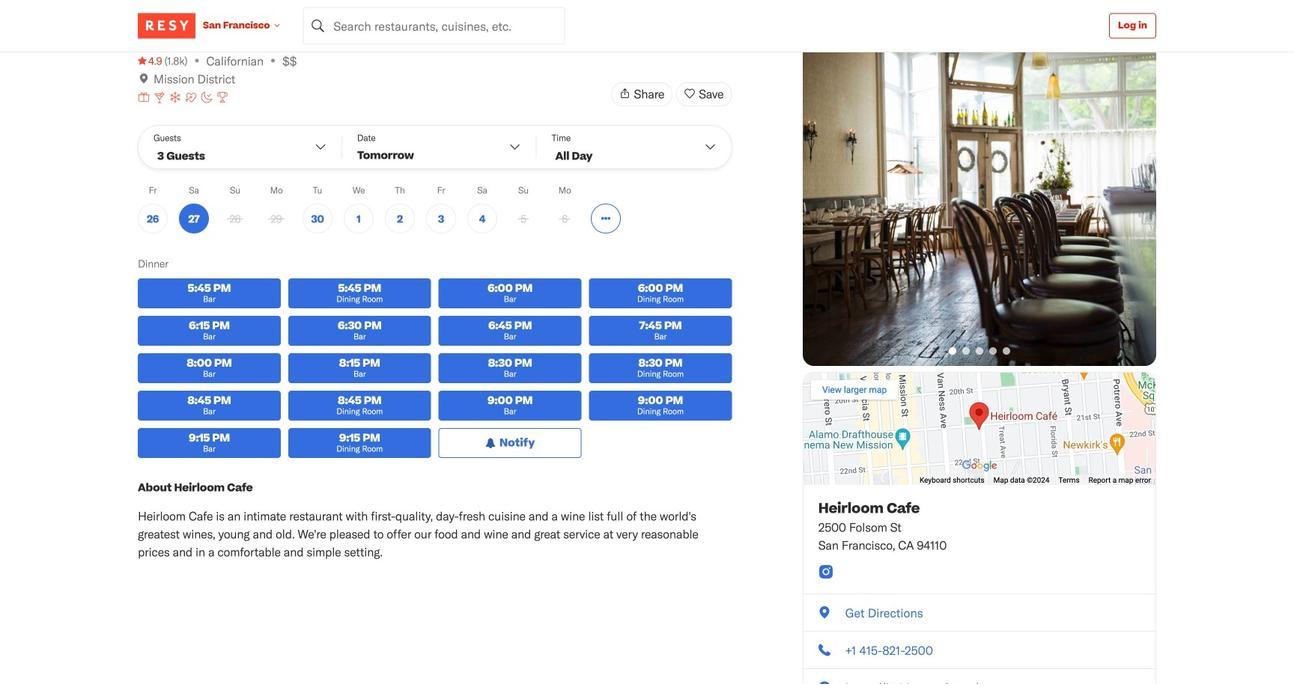 Task type: locate. For each thing, give the bounding box(es) containing it.
None field
[[303, 7, 565, 45]]

(1.8k) reviews element
[[164, 53, 188, 68]]

4.9 out of 5 stars image
[[138, 53, 162, 68]]



Task type: vqa. For each thing, say whether or not it's contained in the screenshot.
4.8 out of 5 stars icon
no



Task type: describe. For each thing, give the bounding box(es) containing it.
Search restaurants, cuisines, etc. text field
[[303, 7, 565, 45]]



